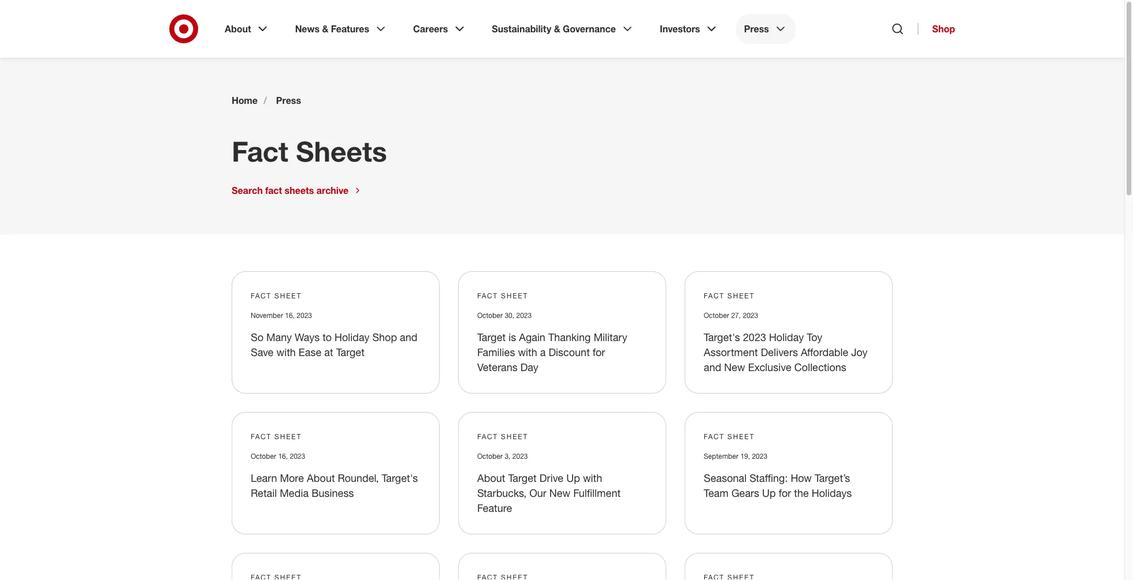Task type: describe. For each thing, give the bounding box(es) containing it.
careers
[[413, 23, 448, 34]]

more
[[280, 472, 304, 485]]

1 horizontal spatial press
[[744, 23, 769, 34]]

fact sheets
[[232, 134, 387, 168]]

news & features
[[295, 23, 369, 34]]

media
[[280, 487, 309, 500]]

so
[[251, 331, 264, 344]]

at
[[324, 346, 333, 359]]

shop link
[[918, 23, 955, 35]]

fact for learn more about roundel, target's retail media business
[[251, 433, 272, 441]]

september
[[704, 452, 739, 461]]

ease
[[299, 346, 322, 359]]

collections
[[795, 361, 847, 374]]

sheets
[[285, 185, 314, 196]]

about inside learn more about roundel, target's retail media business
[[307, 472, 335, 485]]

seasonal staffing: how target's team gears up for the holidays link
[[704, 472, 852, 500]]

19,
[[741, 452, 750, 461]]

fact sheet for target
[[477, 292, 528, 300]]

save
[[251, 346, 274, 359]]

1 vertical spatial press
[[276, 95, 301, 106]]

for inside seasonal staffing: how target's team gears up for the holidays
[[779, 487, 791, 500]]

target's
[[815, 472, 850, 485]]

fact for so many ways to holiday shop and save with ease at target
[[251, 292, 272, 300]]

sheet for 2023
[[728, 292, 755, 300]]

seasonal
[[704, 472, 747, 485]]

up inside seasonal staffing: how target's team gears up for the holidays
[[762, 487, 776, 500]]

fact sheet for learn
[[251, 433, 302, 441]]

november
[[251, 311, 283, 320]]

news & features link
[[287, 14, 396, 44]]

learn more about roundel, target's retail media business link
[[251, 472, 418, 500]]

and inside target's 2023 holiday toy assortment delivers affordable joy and new exclusive collections
[[704, 361, 722, 374]]

our
[[530, 487, 547, 500]]

fact sheet for target's
[[704, 292, 755, 300]]

shop inside the so many ways to holiday shop and save with ease at target
[[372, 331, 397, 344]]

delivers
[[761, 346, 798, 359]]

& for governance
[[554, 23, 560, 34]]

sheet for many
[[275, 292, 302, 300]]

sheet for target
[[501, 433, 528, 441]]

shop inside "link"
[[933, 23, 955, 34]]

fact
[[265, 185, 282, 196]]

with inside target is again thanking military families with a discount for veterans day
[[518, 346, 537, 359]]

day
[[521, 361, 539, 374]]

october 3, 2023
[[477, 452, 528, 461]]

learn more about roundel, target's retail media business
[[251, 472, 418, 500]]

retail
[[251, 487, 277, 500]]

search fact sheets archive
[[232, 185, 349, 196]]

toy
[[807, 331, 823, 344]]

families
[[477, 346, 515, 359]]

affordable
[[801, 346, 849, 359]]

is
[[509, 331, 516, 344]]

october for target
[[477, 311, 503, 320]]

target's inside learn more about roundel, target's retail media business
[[382, 472, 418, 485]]

news
[[295, 23, 320, 34]]

target is again thanking military families with a discount for veterans day
[[477, 331, 628, 374]]

2023 inside target's 2023 holiday toy assortment delivers affordable joy and new exclusive collections
[[743, 331, 766, 344]]

2023 for seasonal staffing: how target's team gears up for the holidays
[[752, 452, 768, 461]]

fact for target is again thanking military families with a discount for veterans day
[[477, 292, 498, 300]]

about target drive up with starbucks, our new fulfillment feature
[[477, 472, 621, 515]]

exclusive
[[748, 361, 792, 374]]

fact for about target drive up with starbucks, our new fulfillment feature
[[477, 433, 498, 441]]

assortment
[[704, 346, 758, 359]]

about for about
[[225, 23, 251, 34]]

the
[[794, 487, 809, 500]]

target's 2023 holiday toy assortment delivers affordable joy and new exclusive collections link
[[704, 331, 868, 374]]

home
[[232, 95, 258, 106]]

3,
[[505, 452, 511, 461]]

fact sheet for so
[[251, 292, 302, 300]]

many
[[266, 331, 292, 344]]

holidays
[[812, 487, 852, 500]]

careers link
[[405, 14, 475, 44]]

0 horizontal spatial press link
[[276, 95, 301, 106]]

fact sheet for about
[[477, 433, 528, 441]]

governance
[[563, 23, 616, 34]]

target inside the so many ways to holiday shop and save with ease at target
[[336, 346, 365, 359]]

about link
[[217, 14, 278, 44]]

about for about target drive up with starbucks, our new fulfillment feature
[[477, 472, 505, 485]]

16, for more
[[278, 452, 288, 461]]

october for learn
[[251, 452, 276, 461]]

sustainability & governance link
[[484, 14, 643, 44]]

sheet for staffing:
[[728, 433, 755, 441]]

october 27, 2023
[[704, 311, 758, 320]]

investors
[[660, 23, 700, 34]]

learn
[[251, 472, 277, 485]]

joy
[[852, 346, 868, 359]]

home link
[[232, 95, 258, 106]]

new inside target's 2023 holiday toy assortment delivers affordable joy and new exclusive collections
[[724, 361, 745, 374]]

fact for target's 2023 holiday toy assortment delivers affordable joy and new exclusive collections
[[704, 292, 725, 300]]

september 19, 2023
[[704, 452, 768, 461]]

seasonal staffing: how target's team gears up for the holidays
[[704, 472, 852, 500]]

sustainability & governance
[[492, 23, 616, 34]]



Task type: vqa. For each thing, say whether or not it's contained in the screenshot.


Task type: locate. For each thing, give the bounding box(es) containing it.
& right news
[[322, 23, 329, 34]]

2 horizontal spatial with
[[583, 472, 602, 485]]

0 horizontal spatial press
[[276, 95, 301, 106]]

november 16, 2023
[[251, 311, 312, 320]]

thanking
[[548, 331, 591, 344]]

so many ways to holiday shop and save with ease at target
[[251, 331, 418, 359]]

new
[[724, 361, 745, 374], [550, 487, 571, 500]]

sheet up 27,
[[728, 292, 755, 300]]

0 vertical spatial shop
[[933, 23, 955, 34]]

2023 up 'more'
[[290, 452, 305, 461]]

0 horizontal spatial &
[[322, 23, 329, 34]]

0 horizontal spatial about
[[225, 23, 251, 34]]

0 horizontal spatial holiday
[[335, 331, 370, 344]]

0 horizontal spatial up
[[567, 472, 580, 485]]

sheets
[[296, 134, 387, 168]]

0 vertical spatial target's
[[704, 331, 740, 344]]

search
[[232, 185, 263, 196]]

2023 up assortment
[[743, 331, 766, 344]]

for
[[593, 346, 605, 359], [779, 487, 791, 500]]

1 horizontal spatial &
[[554, 23, 560, 34]]

october up learn
[[251, 452, 276, 461]]

target
[[477, 331, 506, 344], [336, 346, 365, 359], [508, 472, 537, 485]]

with down many
[[277, 346, 296, 359]]

0 vertical spatial target
[[477, 331, 506, 344]]

2023
[[297, 311, 312, 320], [516, 311, 532, 320], [743, 311, 758, 320], [743, 331, 766, 344], [290, 452, 305, 461], [513, 452, 528, 461], [752, 452, 768, 461]]

to
[[323, 331, 332, 344]]

30,
[[505, 311, 515, 320]]

2023 for about target drive up with starbucks, our new fulfillment feature
[[513, 452, 528, 461]]

feature
[[477, 502, 512, 515]]

2023 for so many ways to holiday shop and save with ease at target
[[297, 311, 312, 320]]

archive
[[317, 185, 349, 196]]

gears
[[732, 487, 760, 500]]

2023 up ways
[[297, 311, 312, 320]]

& left governance
[[554, 23, 560, 34]]

up
[[567, 472, 580, 485], [762, 487, 776, 500]]

again
[[519, 331, 546, 344]]

2023 for learn more about roundel, target's retail media business
[[290, 452, 305, 461]]

1 horizontal spatial with
[[518, 346, 537, 359]]

sheet up 30,
[[501, 292, 528, 300]]

press link
[[736, 14, 796, 44], [276, 95, 301, 106]]

1 horizontal spatial for
[[779, 487, 791, 500]]

fact up october 16, 2023
[[251, 433, 272, 441]]

investors link
[[652, 14, 727, 44]]

fact up september
[[704, 433, 725, 441]]

target up our on the left bottom of page
[[508, 472, 537, 485]]

1 vertical spatial new
[[550, 487, 571, 500]]

up down staffing:
[[762, 487, 776, 500]]

1 horizontal spatial holiday
[[769, 331, 804, 344]]

1 vertical spatial press link
[[276, 95, 301, 106]]

business
[[312, 487, 354, 500]]

1 horizontal spatial press link
[[736, 14, 796, 44]]

team
[[704, 487, 729, 500]]

veterans
[[477, 361, 518, 374]]

0 vertical spatial press link
[[736, 14, 796, 44]]

fact sheet up october 27, 2023
[[704, 292, 755, 300]]

0 horizontal spatial target
[[336, 346, 365, 359]]

military
[[594, 331, 628, 344]]

1 horizontal spatial about
[[307, 472, 335, 485]]

up inside about target drive up with starbucks, our new fulfillment feature
[[567, 472, 580, 485]]

1 vertical spatial 16,
[[278, 452, 288, 461]]

2023 right 3,
[[513, 452, 528, 461]]

target right at
[[336, 346, 365, 359]]

new down drive
[[550, 487, 571, 500]]

fact sheet up september 19, 2023
[[704, 433, 755, 441]]

target inside about target drive up with starbucks, our new fulfillment feature
[[508, 472, 537, 485]]

october for target's
[[704, 311, 730, 320]]

16, up 'more'
[[278, 452, 288, 461]]

sheet up 19,
[[728, 433, 755, 441]]

features
[[331, 23, 369, 34]]

a
[[540, 346, 546, 359]]

shop
[[933, 23, 955, 34], [372, 331, 397, 344]]

2 horizontal spatial about
[[477, 472, 505, 485]]

fact up the october 30, 2023
[[477, 292, 498, 300]]

new down assortment
[[724, 361, 745, 374]]

&
[[322, 23, 329, 34], [554, 23, 560, 34]]

& inside news & features link
[[322, 23, 329, 34]]

for left the
[[779, 487, 791, 500]]

target's 2023 holiday toy assortment delivers affordable joy and new exclusive collections
[[704, 331, 868, 374]]

holiday inside the so many ways to holiday shop and save with ease at target
[[335, 331, 370, 344]]

fact up october 3, 2023
[[477, 433, 498, 441]]

target up families
[[477, 331, 506, 344]]

october for about
[[477, 452, 503, 461]]

fact for seasonal staffing: how target's team gears up for the holidays
[[704, 433, 725, 441]]

up right drive
[[567, 472, 580, 485]]

october left 30,
[[477, 311, 503, 320]]

fact up november
[[251, 292, 272, 300]]

2 & from the left
[[554, 23, 560, 34]]

fact sheet up the october 30, 2023
[[477, 292, 528, 300]]

fact sheet
[[251, 292, 302, 300], [477, 292, 528, 300], [704, 292, 755, 300], [251, 433, 302, 441], [477, 433, 528, 441], [704, 433, 755, 441]]

october 30, 2023
[[477, 311, 532, 320]]

1 horizontal spatial target
[[477, 331, 506, 344]]

2023 for target is again thanking military families with a discount for veterans day
[[516, 311, 532, 320]]

& inside sustainability & governance link
[[554, 23, 560, 34]]

16, for many
[[285, 311, 295, 320]]

october 16, 2023
[[251, 452, 305, 461]]

october left 27,
[[704, 311, 730, 320]]

target's inside target's 2023 holiday toy assortment delivers affordable joy and new exclusive collections
[[704, 331, 740, 344]]

drive
[[540, 472, 564, 485]]

sheet up october 16, 2023
[[275, 433, 302, 441]]

0 horizontal spatial with
[[277, 346, 296, 359]]

16,
[[285, 311, 295, 320], [278, 452, 288, 461]]

16, right november
[[285, 311, 295, 320]]

october
[[477, 311, 503, 320], [704, 311, 730, 320], [251, 452, 276, 461], [477, 452, 503, 461]]

2023 right 30,
[[516, 311, 532, 320]]

fact up october 27, 2023
[[704, 292, 725, 300]]

target inside target is again thanking military families with a discount for veterans day
[[477, 331, 506, 344]]

sheet for is
[[501, 292, 528, 300]]

sustainability
[[492, 23, 552, 34]]

target's right roundel,
[[382, 472, 418, 485]]

new inside about target drive up with starbucks, our new fulfillment feature
[[550, 487, 571, 500]]

1 horizontal spatial shop
[[933, 23, 955, 34]]

for inside target is again thanking military families with a discount for veterans day
[[593, 346, 605, 359]]

1 vertical spatial for
[[779, 487, 791, 500]]

target's
[[704, 331, 740, 344], [382, 472, 418, 485]]

press
[[744, 23, 769, 34], [276, 95, 301, 106]]

1 vertical spatial up
[[762, 487, 776, 500]]

with up fulfillment
[[583, 472, 602, 485]]

sheet up november 16, 2023
[[275, 292, 302, 300]]

0 vertical spatial press
[[744, 23, 769, 34]]

0 vertical spatial 16,
[[285, 311, 295, 320]]

0 vertical spatial new
[[724, 361, 745, 374]]

so many ways to holiday shop and save with ease at target link
[[251, 331, 418, 359]]

1 vertical spatial target's
[[382, 472, 418, 485]]

0 horizontal spatial shop
[[372, 331, 397, 344]]

discount
[[549, 346, 590, 359]]

1 horizontal spatial new
[[724, 361, 745, 374]]

1 horizontal spatial up
[[762, 487, 776, 500]]

fact sheet for seasonal
[[704, 433, 755, 441]]

with
[[277, 346, 296, 359], [518, 346, 537, 359], [583, 472, 602, 485]]

sheet up 3,
[[501, 433, 528, 441]]

2 horizontal spatial target
[[508, 472, 537, 485]]

1 vertical spatial target
[[336, 346, 365, 359]]

1 vertical spatial and
[[704, 361, 722, 374]]

target is again thanking military families with a discount for veterans day link
[[477, 331, 628, 374]]

holiday inside target's 2023 holiday toy assortment delivers affordable joy and new exclusive collections
[[769, 331, 804, 344]]

staffing:
[[750, 472, 788, 485]]

sheet for more
[[275, 433, 302, 441]]

about inside about target drive up with starbucks, our new fulfillment feature
[[477, 472, 505, 485]]

0 horizontal spatial and
[[400, 331, 418, 344]]

and inside the so many ways to holiday shop and save with ease at target
[[400, 331, 418, 344]]

fulfillment
[[573, 487, 621, 500]]

target's up assortment
[[704, 331, 740, 344]]

0 horizontal spatial new
[[550, 487, 571, 500]]

for down military
[[593, 346, 605, 359]]

27,
[[731, 311, 741, 320]]

fact sheet up november 16, 2023
[[251, 292, 302, 300]]

0 vertical spatial up
[[567, 472, 580, 485]]

2 vertical spatial target
[[508, 472, 537, 485]]

2 holiday from the left
[[769, 331, 804, 344]]

with up day
[[518, 346, 537, 359]]

1 horizontal spatial and
[[704, 361, 722, 374]]

search fact sheets archive link
[[232, 185, 362, 197]]

0 horizontal spatial target's
[[382, 472, 418, 485]]

with inside the so many ways to holiday shop and save with ease at target
[[277, 346, 296, 359]]

ways
[[295, 331, 320, 344]]

sheet
[[275, 292, 302, 300], [501, 292, 528, 300], [728, 292, 755, 300], [275, 433, 302, 441], [501, 433, 528, 441], [728, 433, 755, 441]]

fact sheet up october 3, 2023
[[477, 433, 528, 441]]

starbucks,
[[477, 487, 527, 500]]

october left 3,
[[477, 452, 503, 461]]

1 & from the left
[[322, 23, 329, 34]]

fact sheet up october 16, 2023
[[251, 433, 302, 441]]

and
[[400, 331, 418, 344], [704, 361, 722, 374]]

& for features
[[322, 23, 329, 34]]

1 horizontal spatial target's
[[704, 331, 740, 344]]

fact
[[232, 134, 288, 168], [251, 292, 272, 300], [477, 292, 498, 300], [704, 292, 725, 300], [251, 433, 272, 441], [477, 433, 498, 441], [704, 433, 725, 441]]

with inside about target drive up with starbucks, our new fulfillment feature
[[583, 472, 602, 485]]

0 horizontal spatial for
[[593, 346, 605, 359]]

0 vertical spatial and
[[400, 331, 418, 344]]

holiday right to
[[335, 331, 370, 344]]

roundel,
[[338, 472, 379, 485]]

holiday up delivers
[[769, 331, 804, 344]]

2023 for target's 2023 holiday toy assortment delivers affordable joy and new exclusive collections
[[743, 311, 758, 320]]

2023 right 27,
[[743, 311, 758, 320]]

0 vertical spatial for
[[593, 346, 605, 359]]

1 vertical spatial shop
[[372, 331, 397, 344]]

2023 right 19,
[[752, 452, 768, 461]]

how
[[791, 472, 812, 485]]

fact up "search"
[[232, 134, 288, 168]]

holiday
[[335, 331, 370, 344], [769, 331, 804, 344]]

about target drive up with starbucks, our new fulfillment feature link
[[477, 472, 621, 515]]

1 holiday from the left
[[335, 331, 370, 344]]



